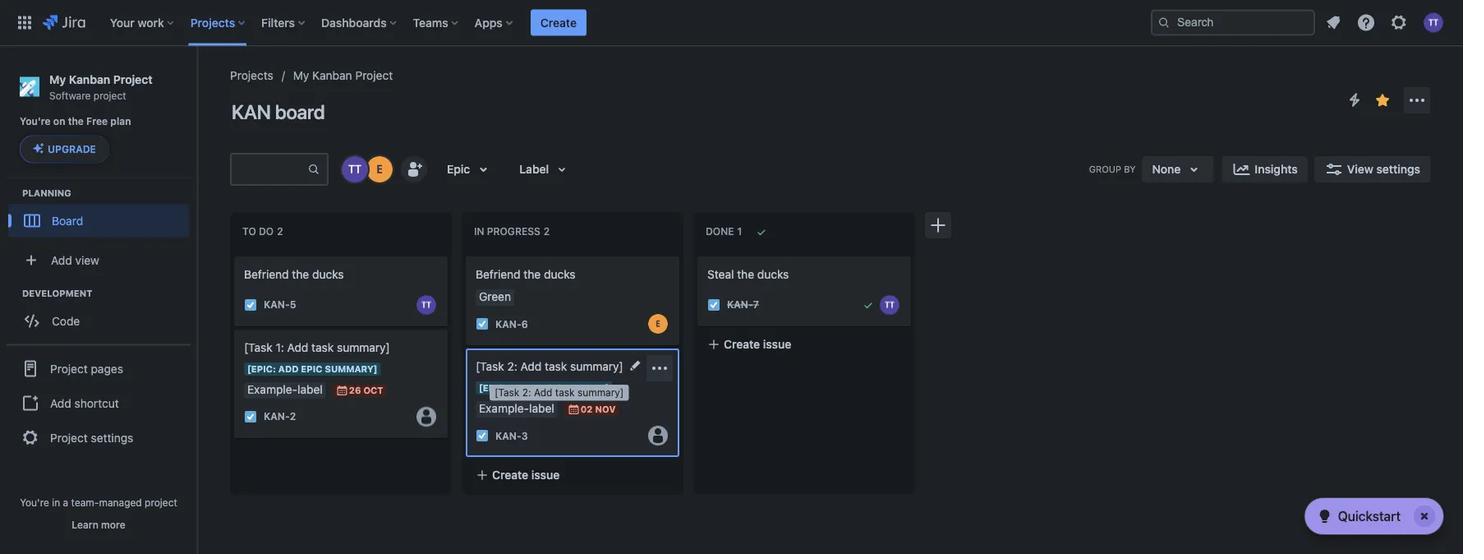 Task type: vqa. For each thing, say whether or not it's contained in the screenshot.
Conduct
no



Task type: describe. For each thing, give the bounding box(es) containing it.
task image for kan-6
[[476, 317, 489, 330]]

your work button
[[105, 9, 181, 36]]

plan
[[110, 116, 131, 127]]

teams
[[413, 16, 449, 29]]

software
[[49, 89, 91, 101]]

free
[[86, 116, 108, 127]]

star kan board image
[[1374, 90, 1393, 110]]

kan-3 link
[[496, 429, 528, 443]]

project pages
[[50, 362, 123, 375]]

group
[[1090, 164, 1122, 174]]

apps button
[[470, 9, 519, 36]]

development image
[[2, 283, 22, 303]]

appswitcher icon image
[[15, 13, 35, 32]]

upgrade button
[[21, 136, 108, 162]]

summary] inside tooltip
[[578, 387, 624, 398]]

add shortcut
[[50, 396, 119, 410]]

1 vertical spatial project
[[145, 496, 177, 508]]

6
[[522, 318, 528, 330]]

02
[[581, 404, 593, 415]]

kan-7
[[727, 299, 759, 310]]

insights button
[[1223, 156, 1308, 182]]

0 horizontal spatial unassigned image
[[417, 407, 436, 426]]

apps
[[475, 16, 503, 29]]

1 vertical spatial summary]
[[571, 360, 624, 373]]

kan- for 6
[[496, 318, 522, 330]]

1 vertical spatial task
[[545, 360, 567, 373]]

ducks for do
[[312, 268, 344, 281]]

assignee: eloisefrancis23 image
[[649, 314, 668, 334]]

project inside my kanban project software project
[[113, 72, 153, 86]]

to do
[[242, 226, 274, 237]]

1 vertical spatial create issue
[[492, 468, 560, 482]]

Search field
[[1152, 9, 1316, 36]]

view
[[75, 253, 99, 267]]

kan-5 link
[[264, 298, 296, 312]]

nov
[[595, 404, 616, 415]]

create inside button
[[541, 16, 577, 29]]

pages
[[91, 362, 123, 375]]

development group
[[8, 286, 196, 342]]

insights
[[1256, 162, 1299, 176]]

02 nov
[[581, 404, 616, 415]]

26 oct
[[349, 385, 383, 396]]

do
[[259, 226, 274, 237]]

upgrade
[[48, 143, 96, 155]]

your
[[110, 16, 135, 29]]

more
[[101, 519, 125, 530]]

learn more
[[72, 519, 125, 530]]

0 vertical spatial [task
[[244, 341, 273, 354]]

board
[[52, 214, 83, 227]]

view settings button
[[1315, 156, 1431, 182]]

group by
[[1090, 164, 1136, 174]]

add people image
[[404, 159, 424, 179]]

3 ducks from the left
[[758, 268, 789, 281]]

kan board
[[232, 100, 325, 123]]

kan-6 link
[[496, 317, 528, 331]]

check image
[[1316, 506, 1335, 526]]

add shortcut button
[[7, 387, 191, 420]]

learn more button
[[72, 518, 125, 531]]

none button
[[1143, 156, 1214, 182]]

1 vertical spatial create
[[724, 337, 760, 351]]

view settings
[[1348, 162, 1421, 176]]

0 vertical spatial create issue button
[[698, 329, 912, 359]]

notifications image
[[1324, 13, 1344, 32]]

you're on the free plan
[[20, 116, 131, 127]]

[task 1: add task summary]
[[244, 341, 390, 354]]

by
[[1125, 164, 1136, 174]]

befriend for progress
[[476, 268, 521, 281]]

planning
[[22, 187, 71, 198]]

kan- for 7
[[727, 299, 754, 310]]

to do element
[[242, 226, 287, 237]]

kan-3
[[496, 430, 528, 441]]

progress
[[487, 226, 541, 237]]

kan- for 2
[[264, 411, 290, 422]]

[task 2: add task summary] tooltip
[[490, 385, 629, 401]]

a
[[63, 496, 68, 508]]

projects link
[[230, 66, 274, 85]]

board
[[275, 100, 325, 123]]

1:
[[276, 341, 284, 354]]

steal the ducks
[[708, 268, 789, 281]]

1 vertical spatial issue
[[532, 468, 560, 482]]

projects for projects dropdown button
[[190, 16, 235, 29]]

teams button
[[408, 9, 465, 36]]

my kanban project
[[293, 69, 393, 82]]

dashboards button
[[317, 9, 403, 36]]

kan-2 link
[[264, 410, 296, 424]]

befriend for do
[[244, 268, 289, 281]]

the up 5
[[292, 268, 309, 281]]

7
[[754, 299, 759, 310]]

done element
[[706, 226, 746, 237]]

kan- for 3
[[496, 430, 522, 441]]

in
[[52, 496, 60, 508]]

0 horizontal spatial create issue button
[[466, 460, 680, 490]]

1 assignee: terry turtle image from the left
[[417, 295, 436, 315]]

your work
[[110, 16, 164, 29]]

more image
[[1408, 90, 1428, 110]]

eloisefrancis23 image
[[367, 156, 393, 182]]

kan-7 link
[[727, 298, 759, 312]]

2 vertical spatial create
[[492, 468, 529, 482]]

search image
[[1158, 16, 1171, 29]]

my kanban project link
[[293, 66, 393, 85]]

task image for kan-5
[[244, 298, 257, 311]]

more actions for kan-3 [task 2: add task summary] image
[[650, 358, 670, 378]]

settings image
[[1390, 13, 1410, 32]]

projects button
[[186, 9, 252, 36]]

filters button
[[257, 9, 312, 36]]

code link
[[8, 304, 189, 337]]

quickstart
[[1339, 508, 1402, 524]]

shortcut
[[74, 396, 119, 410]]

dismiss quickstart image
[[1412, 503, 1439, 529]]

project settings
[[50, 431, 133, 444]]



Task type: locate. For each thing, give the bounding box(es) containing it.
[task 2: add task summary] up 02
[[495, 387, 624, 398]]

1 horizontal spatial settings
[[1377, 162, 1421, 176]]

kan- inside kan-2 link
[[264, 411, 290, 422]]

2 horizontal spatial create
[[724, 337, 760, 351]]

unassigned image
[[417, 407, 436, 426], [649, 426, 668, 446]]

Search this board text field
[[232, 155, 307, 184]]

summary] up 26 oct
[[337, 341, 390, 354]]

work
[[138, 16, 164, 29]]

2 vertical spatial summary]
[[578, 387, 624, 398]]

ducks down in progress element
[[544, 268, 576, 281]]

1 vertical spatial create issue image
[[456, 337, 476, 357]]

3
[[522, 430, 528, 441]]

create issue image up steal
[[688, 245, 708, 265]]

kan-2
[[264, 411, 296, 422]]

on
[[53, 116, 65, 127]]

create down kan-7 link at the bottom of page
[[724, 337, 760, 351]]

task image for kan-7
[[708, 298, 721, 311]]

planning group
[[8, 186, 196, 242]]

task image left "kan-5" link
[[244, 298, 257, 311]]

1 ducks from the left
[[312, 268, 344, 281]]

project pages link
[[7, 350, 191, 387]]

ducks for progress
[[544, 268, 576, 281]]

you're
[[20, 116, 51, 127], [20, 496, 49, 508]]

befriend up kan-5
[[244, 268, 289, 281]]

befriend
[[244, 268, 289, 281], [476, 268, 521, 281]]

0 vertical spatial project
[[94, 89, 126, 101]]

0 vertical spatial 2:
[[508, 360, 518, 373]]

kan-6
[[496, 318, 528, 330]]

my for my kanban project software project
[[49, 72, 66, 86]]

create right apps dropdown button
[[541, 16, 577, 29]]

my up 'software' on the left top of page
[[49, 72, 66, 86]]

kanban for my kanban project software project
[[69, 72, 110, 86]]

0 vertical spatial create
[[541, 16, 577, 29]]

0 horizontal spatial create issue image
[[456, 245, 476, 265]]

project right the managed
[[145, 496, 177, 508]]

0 vertical spatial task
[[312, 341, 334, 354]]

ducks
[[312, 268, 344, 281], [544, 268, 576, 281], [758, 268, 789, 281]]

team-
[[71, 496, 99, 508]]

you're for you're on the free plan
[[20, 116, 51, 127]]

2 befriend the ducks from the left
[[476, 268, 576, 281]]

primary element
[[10, 0, 1152, 46]]

task image
[[244, 298, 257, 311], [708, 298, 721, 311], [476, 317, 489, 330], [476, 429, 489, 442]]

1 horizontal spatial my
[[293, 69, 309, 82]]

label button
[[510, 156, 582, 182]]

ducks up 7
[[758, 268, 789, 281]]

project settings link
[[7, 420, 191, 456]]

kan-
[[264, 299, 290, 310], [727, 299, 754, 310], [496, 318, 522, 330], [264, 411, 290, 422], [496, 430, 522, 441]]

0 vertical spatial you're
[[20, 116, 51, 127]]

the right steal
[[738, 268, 755, 281]]

1 horizontal spatial create issue image
[[688, 245, 708, 265]]

my up board
[[293, 69, 309, 82]]

ducks up '[task 1: add task summary]'
[[312, 268, 344, 281]]

none
[[1153, 162, 1182, 176]]

task image left kan-6 link
[[476, 317, 489, 330]]

create issue button down 7
[[698, 329, 912, 359]]

summary] up 02 nov
[[578, 387, 624, 398]]

create issue
[[724, 337, 792, 351], [492, 468, 560, 482]]

create issue image down in
[[456, 245, 476, 265]]

summary]
[[337, 341, 390, 354], [571, 360, 624, 373], [578, 387, 624, 398]]

befriend the ducks down in progress element
[[476, 268, 576, 281]]

0 horizontal spatial 2:
[[508, 360, 518, 373]]

project
[[94, 89, 126, 101], [145, 496, 177, 508]]

[task inside tooltip
[[495, 387, 520, 398]]

create issue image for steal the ducks
[[688, 245, 708, 265]]

kan-5
[[264, 299, 296, 310]]

create issue down 3
[[492, 468, 560, 482]]

1 horizontal spatial project
[[145, 496, 177, 508]]

project up "add shortcut"
[[50, 362, 88, 375]]

0 horizontal spatial create
[[492, 468, 529, 482]]

0 horizontal spatial create issue
[[492, 468, 560, 482]]

add
[[51, 253, 72, 267], [287, 341, 309, 354], [521, 360, 542, 373], [534, 387, 553, 398], [50, 396, 71, 410]]

code
[[52, 314, 80, 328]]

0 vertical spatial create issue
[[724, 337, 792, 351]]

create issue button down 3
[[466, 460, 680, 490]]

1 befriend from the left
[[244, 268, 289, 281]]

[task left 1:
[[244, 341, 273, 354]]

create column image
[[929, 215, 949, 235]]

my kanban project software project
[[49, 72, 153, 101]]

development
[[22, 288, 92, 298]]

0 vertical spatial summary]
[[337, 341, 390, 354]]

2:
[[508, 360, 518, 373], [523, 387, 531, 398]]

0 horizontal spatial kanban
[[69, 72, 110, 86]]

befriend the ducks up 5
[[244, 268, 344, 281]]

add view button
[[10, 244, 187, 276]]

the
[[68, 116, 84, 127], [292, 268, 309, 281], [524, 268, 541, 281], [738, 268, 755, 281]]

2 assignee: terry turtle image from the left
[[880, 295, 900, 315]]

0 horizontal spatial assignee: terry turtle image
[[417, 295, 436, 315]]

settings inside 'button'
[[1377, 162, 1421, 176]]

add view
[[51, 253, 99, 267]]

you're left in
[[20, 496, 49, 508]]

0 vertical spatial issue
[[763, 337, 792, 351]]

1 horizontal spatial assignee: terry turtle image
[[880, 295, 900, 315]]

1 horizontal spatial 2:
[[523, 387, 531, 398]]

project
[[355, 69, 393, 82], [113, 72, 153, 86], [50, 362, 88, 375], [50, 431, 88, 444]]

managed
[[99, 496, 142, 508]]

settings for project settings
[[91, 431, 133, 444]]

kanban for my kanban project
[[312, 69, 352, 82]]

settings right view
[[1377, 162, 1421, 176]]

steal
[[708, 268, 734, 281]]

[task down kan-6 link
[[476, 360, 504, 373]]

kan- inside "kan-5" link
[[264, 299, 290, 310]]

you're in a team-managed project
[[20, 496, 177, 508]]

1 horizontal spatial kanban
[[312, 69, 352, 82]]

project inside project settings link
[[50, 431, 88, 444]]

1 horizontal spatial create issue image
[[456, 337, 476, 357]]

1 you're from the top
[[20, 116, 51, 127]]

2 you're from the top
[[20, 496, 49, 508]]

project up plan in the left of the page
[[113, 72, 153, 86]]

done
[[706, 226, 734, 237]]

settings for view settings
[[1377, 162, 1421, 176]]

befriend the ducks for in progress
[[476, 268, 576, 281]]

1 vertical spatial [task 2: add task summary]
[[495, 387, 624, 398]]

0 horizontal spatial befriend
[[244, 268, 289, 281]]

create issue image
[[456, 245, 476, 265], [688, 245, 708, 265]]

insights image
[[1233, 159, 1252, 179]]

02 november 2023 image
[[568, 403, 581, 416], [568, 403, 581, 416]]

kan
[[232, 100, 271, 123]]

project down dashboards popup button
[[355, 69, 393, 82]]

1 create issue image from the left
[[456, 245, 476, 265]]

task image left kan-3 link
[[476, 429, 489, 442]]

board link
[[8, 204, 189, 237]]

befriend the ducks for to do
[[244, 268, 344, 281]]

help image
[[1357, 13, 1377, 32]]

group containing project pages
[[7, 344, 191, 461]]

26
[[349, 385, 361, 396]]

[task up kan-3
[[495, 387, 520, 398]]

[task
[[244, 341, 273, 354], [476, 360, 504, 373], [495, 387, 520, 398]]

0 horizontal spatial ducks
[[312, 268, 344, 281]]

project down "add shortcut"
[[50, 431, 88, 444]]

2 vertical spatial task
[[555, 387, 575, 398]]

2 befriend from the left
[[476, 268, 521, 281]]

add inside dropdown button
[[51, 253, 72, 267]]

0 horizontal spatial create issue image
[[224, 245, 244, 265]]

kanban up board
[[312, 69, 352, 82]]

terry turtle image
[[342, 156, 368, 182]]

1 vertical spatial settings
[[91, 431, 133, 444]]

oct
[[364, 385, 383, 396]]

banner
[[0, 0, 1464, 46]]

2: up 3
[[523, 387, 531, 398]]

26 october 2023 image
[[336, 384, 349, 397], [336, 384, 349, 397]]

task image
[[244, 410, 257, 423]]

the down in progress element
[[524, 268, 541, 281]]

2: inside tooltip
[[523, 387, 531, 398]]

2 create issue image from the left
[[688, 245, 708, 265]]

1 vertical spatial [task
[[476, 360, 504, 373]]

projects for projects link
[[230, 69, 274, 82]]

create issue button
[[698, 329, 912, 359], [466, 460, 680, 490]]

you're left on on the left
[[20, 116, 51, 127]]

kan- inside kan-6 link
[[496, 318, 522, 330]]

1 horizontal spatial issue
[[763, 337, 792, 351]]

task inside tooltip
[[555, 387, 575, 398]]

filters
[[262, 16, 295, 29]]

0 vertical spatial create issue image
[[224, 245, 244, 265]]

task image for kan-3
[[476, 429, 489, 442]]

2
[[290, 411, 296, 422]]

1 horizontal spatial unassigned image
[[649, 426, 668, 446]]

you're for you're in a team-managed project
[[20, 496, 49, 508]]

projects up sidebar navigation image
[[190, 16, 235, 29]]

my
[[293, 69, 309, 82], [49, 72, 66, 86]]

edit summary image
[[626, 355, 645, 375]]

add inside tooltip
[[534, 387, 553, 398]]

create issue image
[[224, 245, 244, 265], [456, 337, 476, 357]]

learn
[[72, 519, 99, 530]]

projects
[[190, 16, 235, 29], [230, 69, 274, 82]]

summary] left edit summary icon
[[571, 360, 624, 373]]

1 befriend the ducks from the left
[[244, 268, 344, 281]]

the right on on the left
[[68, 116, 84, 127]]

projects inside dropdown button
[[190, 16, 235, 29]]

add inside button
[[50, 396, 71, 410]]

kanban inside my kanban project link
[[312, 69, 352, 82]]

befriend the ducks
[[244, 268, 344, 281], [476, 268, 576, 281]]

create button
[[531, 9, 587, 36]]

1 vertical spatial you're
[[20, 496, 49, 508]]

0 vertical spatial settings
[[1377, 162, 1421, 176]]

1 horizontal spatial create issue button
[[698, 329, 912, 359]]

kanban
[[312, 69, 352, 82], [69, 72, 110, 86]]

quickstart button
[[1306, 498, 1444, 534]]

epic button
[[437, 156, 503, 182]]

sidebar navigation image
[[179, 66, 215, 99]]

task image left kan-7 link at the bottom of page
[[708, 298, 721, 311]]

kanban inside my kanban project software project
[[69, 72, 110, 86]]

0 vertical spatial [task 2: add task summary]
[[476, 360, 624, 373]]

planning image
[[2, 183, 22, 202]]

1 vertical spatial projects
[[230, 69, 274, 82]]

2 vertical spatial [task
[[495, 387, 520, 398]]

[task 2: add task summary] up [task 2: add task summary] tooltip
[[476, 360, 624, 373]]

1 horizontal spatial befriend
[[476, 268, 521, 281]]

to
[[242, 226, 256, 237]]

projects up the "kan"
[[230, 69, 274, 82]]

2 ducks from the left
[[544, 268, 576, 281]]

in
[[474, 226, 485, 237]]

1 vertical spatial 2:
[[523, 387, 531, 398]]

2 horizontal spatial ducks
[[758, 268, 789, 281]]

1 vertical spatial create issue button
[[466, 460, 680, 490]]

create down kan-3 link
[[492, 468, 529, 482]]

0 vertical spatial projects
[[190, 16, 235, 29]]

0 horizontal spatial my
[[49, 72, 66, 86]]

project up plan in the left of the page
[[94, 89, 126, 101]]

0 horizontal spatial befriend the ducks
[[244, 268, 344, 281]]

[task 2: add task summary] inside tooltip
[[495, 387, 624, 398]]

kan- inside kan-7 link
[[727, 299, 754, 310]]

done image
[[862, 298, 875, 311], [862, 298, 875, 311]]

group
[[7, 344, 191, 461]]

kan- inside kan-3 link
[[496, 430, 522, 441]]

task
[[312, 341, 334, 354], [545, 360, 567, 373], [555, 387, 575, 398]]

my inside my kanban project software project
[[49, 72, 66, 86]]

settings down add shortcut button
[[91, 431, 133, 444]]

2: down kan-6 link
[[508, 360, 518, 373]]

[task 2: add task summary]
[[476, 360, 624, 373], [495, 387, 624, 398]]

1 horizontal spatial befriend the ducks
[[476, 268, 576, 281]]

project inside project pages link
[[50, 362, 88, 375]]

settings
[[1377, 162, 1421, 176], [91, 431, 133, 444]]

epic
[[447, 162, 470, 176]]

banner containing your work
[[0, 0, 1464, 46]]

your profile and settings image
[[1425, 13, 1444, 32]]

project inside my kanban project software project
[[94, 89, 126, 101]]

view
[[1348, 162, 1374, 176]]

befriend down in progress
[[476, 268, 521, 281]]

5
[[290, 299, 296, 310]]

assignee: terry turtle image
[[417, 295, 436, 315], [880, 295, 900, 315]]

my for my kanban project
[[293, 69, 309, 82]]

create issue down 7
[[724, 337, 792, 351]]

create issue image for befriend the ducks
[[456, 245, 476, 265]]

project inside my kanban project link
[[355, 69, 393, 82]]

kan- for 5
[[264, 299, 290, 310]]

in progress element
[[474, 226, 553, 237]]

in progress
[[474, 226, 541, 237]]

automations menu button icon image
[[1346, 90, 1365, 110]]

dashboards
[[321, 16, 387, 29]]

issue
[[763, 337, 792, 351], [532, 468, 560, 482]]

0 horizontal spatial issue
[[532, 468, 560, 482]]

0 horizontal spatial project
[[94, 89, 126, 101]]

1 horizontal spatial create issue
[[724, 337, 792, 351]]

kanban up 'software' on the left top of page
[[69, 72, 110, 86]]

1 horizontal spatial create
[[541, 16, 577, 29]]

jira image
[[43, 13, 85, 32], [43, 13, 85, 32]]

0 horizontal spatial settings
[[91, 431, 133, 444]]

1 horizontal spatial ducks
[[544, 268, 576, 281]]



